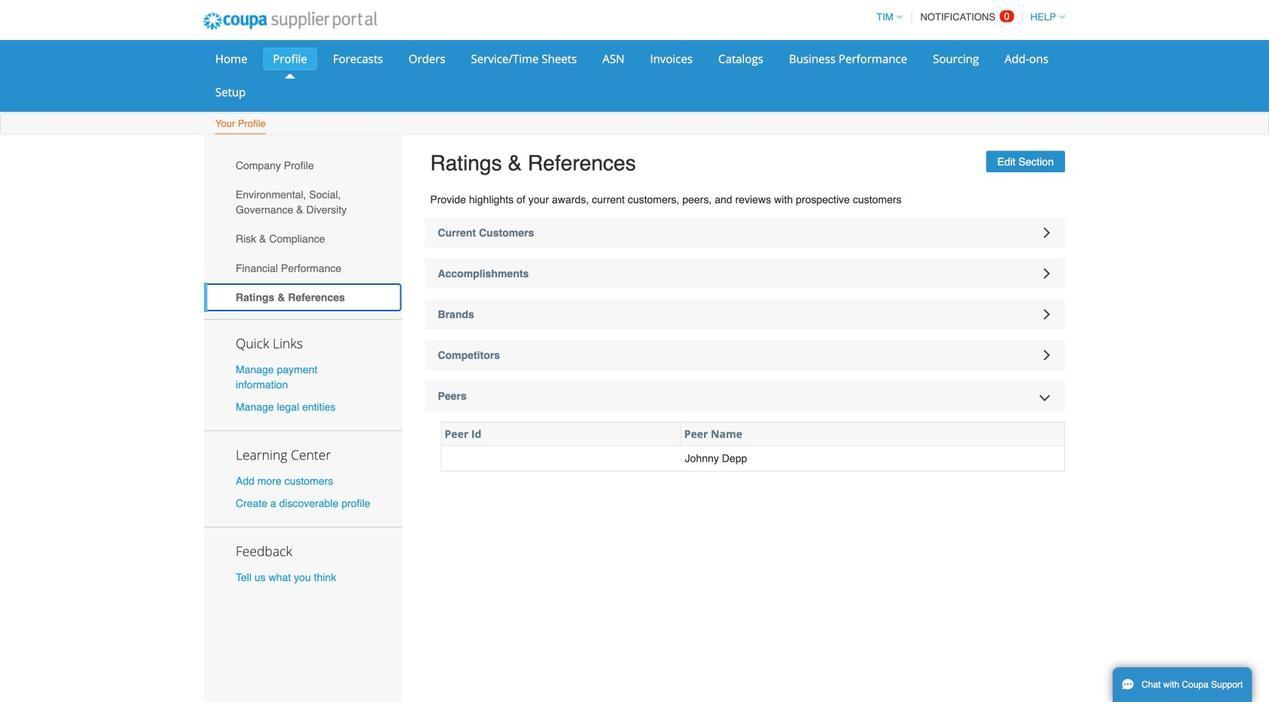 Task type: describe. For each thing, give the bounding box(es) containing it.
3 heading from the top
[[425, 299, 1066, 330]]

1 heading from the top
[[425, 218, 1066, 248]]



Task type: locate. For each thing, give the bounding box(es) containing it.
navigation
[[870, 2, 1066, 32]]

peer name element
[[681, 423, 1065, 446]]

coupa supplier portal image
[[193, 2, 387, 40]]

peer id element
[[442, 423, 681, 446]]

heading
[[425, 218, 1066, 248], [425, 259, 1066, 289], [425, 299, 1066, 330], [425, 340, 1066, 370], [425, 381, 1066, 411]]

4 heading from the top
[[425, 340, 1066, 370]]

2 heading from the top
[[425, 259, 1066, 289]]

5 heading from the top
[[425, 381, 1066, 411]]



Task type: vqa. For each thing, say whether or not it's contained in the screenshot.
bottom Manage
no



